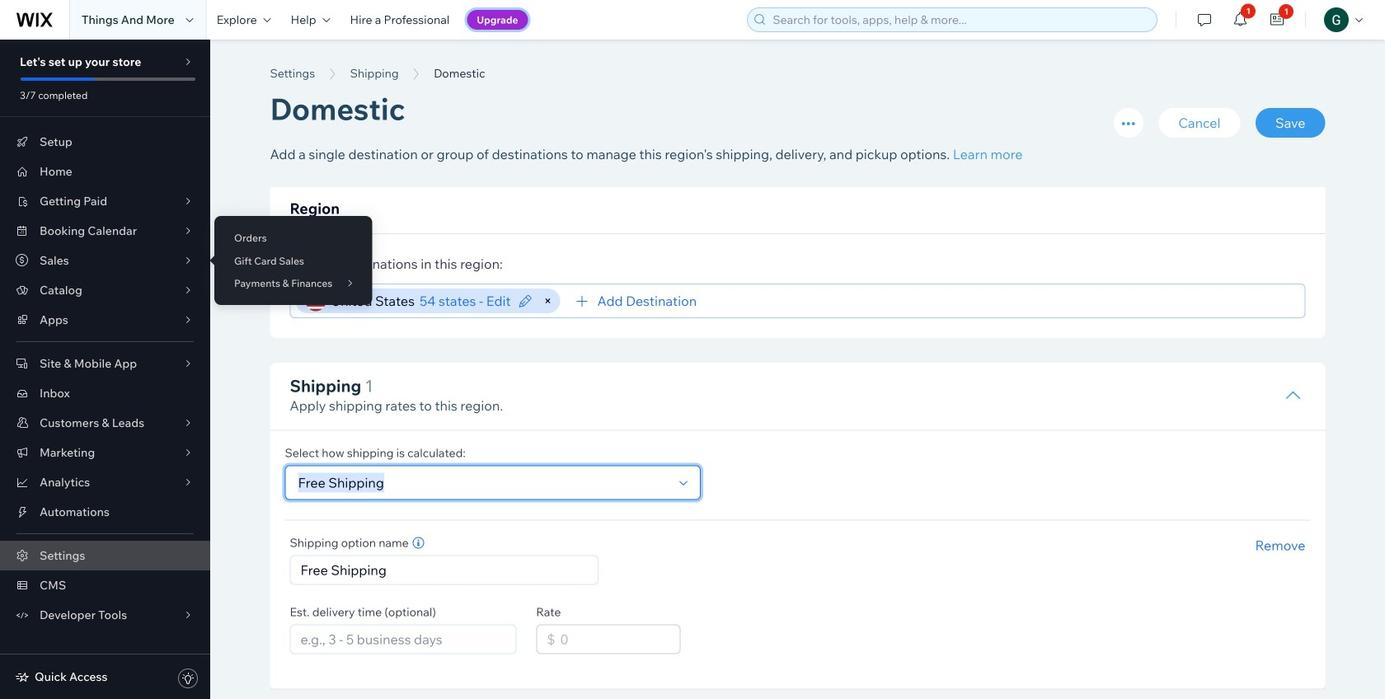 Task type: vqa. For each thing, say whether or not it's contained in the screenshot.
status
no



Task type: locate. For each thing, give the bounding box(es) containing it.
None field
[[702, 284, 1297, 317], [293, 466, 672, 499], [702, 284, 1297, 317], [293, 466, 672, 499]]

arrow up outline image
[[1285, 387, 1302, 404]]



Task type: describe. For each thing, give the bounding box(es) containing it.
e.g., 3 - 5 business days field
[[296, 625, 511, 653]]

0 field
[[555, 625, 675, 653]]

e.g., Standard Shipping field
[[296, 556, 593, 584]]

Search for tools, apps, help & more... field
[[768, 8, 1152, 31]]

sidebar element
[[0, 40, 210, 699]]



